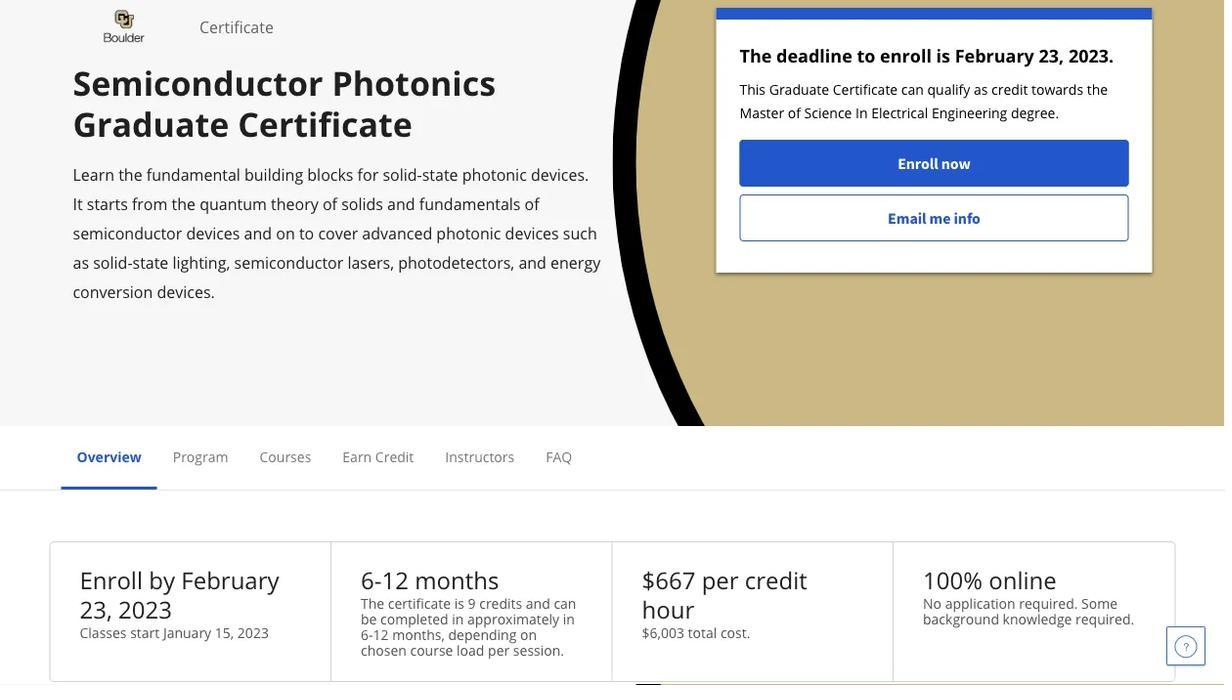 Task type: locate. For each thing, give the bounding box(es) containing it.
0 horizontal spatial devices
[[186, 223, 240, 244]]

as up engineering
[[974, 80, 988, 99]]

enroll left by
[[80, 565, 143, 597]]

courses link
[[260, 448, 311, 466]]

to left enroll on the top right of page
[[857, 44, 876, 68]]

the
[[740, 44, 772, 68], [361, 595, 385, 613]]

0 vertical spatial graduate
[[769, 80, 829, 99]]

0 horizontal spatial solid-
[[93, 253, 133, 274]]

12 up completed
[[382, 565, 409, 597]]

can up the session.
[[554, 595, 576, 613]]

and down quantum
[[244, 223, 272, 244]]

0 horizontal spatial per
[[488, 642, 510, 660]]

background
[[923, 610, 999, 629]]

1 horizontal spatial to
[[857, 44, 876, 68]]

email me info
[[888, 209, 981, 228]]

state up conversion
[[133, 253, 169, 274]]

1 horizontal spatial can
[[902, 80, 924, 99]]

2 horizontal spatial of
[[788, 104, 801, 122]]

online
[[989, 565, 1057, 597]]

credit up cost.
[[745, 565, 808, 597]]

enroll inside enroll by february 23, 2023 classes start january 15, 2023
[[80, 565, 143, 597]]

faq link
[[546, 448, 572, 466]]

the left certificate
[[361, 595, 385, 613]]

session.
[[513, 642, 564, 660]]

instructors
[[445, 448, 515, 466]]

the
[[1087, 80, 1108, 99], [119, 165, 142, 186], [172, 194, 196, 215]]

course
[[410, 642, 453, 660]]

is left 9
[[454, 595, 464, 613]]

2 in from the left
[[563, 610, 575, 629]]

0 vertical spatial solid-
[[383, 165, 422, 186]]

0 vertical spatial credit
[[992, 80, 1028, 99]]

per inside 6-12 months the certificate is 9 credits and can be completed in approximately in 6-12 months, depending on chosen course load per session.
[[488, 642, 510, 660]]

9
[[468, 595, 476, 613]]

0 horizontal spatial graduate
[[73, 102, 229, 147]]

0 horizontal spatial as
[[73, 253, 89, 274]]

1 horizontal spatial 23,
[[1039, 44, 1064, 68]]

can up electrical
[[902, 80, 924, 99]]

blocks
[[307, 165, 353, 186]]

0 horizontal spatial enroll
[[80, 565, 143, 597]]

quantum
[[200, 194, 267, 215]]

23, left start
[[80, 595, 112, 626]]

devices.
[[531, 165, 589, 186], [157, 282, 215, 303]]

per inside $667 per credit hour $6,003 total cost.
[[702, 565, 739, 597]]

0 vertical spatial 6-
[[361, 565, 382, 597]]

per
[[702, 565, 739, 597], [488, 642, 510, 660]]

as up conversion
[[73, 253, 89, 274]]

graduate up the fundamental
[[73, 102, 229, 147]]

1 horizontal spatial on
[[520, 626, 537, 644]]

to
[[857, 44, 876, 68], [299, 223, 314, 244]]

earn
[[343, 448, 372, 466]]

the inside this graduate certificate can qualify as credit towards the master of science in electrical engineering degree.
[[1087, 80, 1108, 99]]

2023.
[[1069, 44, 1114, 68]]

devices left such
[[505, 223, 559, 244]]

1 horizontal spatial enroll
[[898, 154, 939, 174]]

1 horizontal spatial is
[[936, 44, 951, 68]]

graduate down the deadline
[[769, 80, 829, 99]]

for
[[358, 165, 379, 186]]

certificate
[[199, 17, 274, 38], [833, 80, 898, 99], [238, 102, 413, 147]]

1 vertical spatial state
[[133, 253, 169, 274]]

enroll
[[898, 154, 939, 174], [80, 565, 143, 597]]

100% online no application required. some background knowledge required.
[[923, 565, 1135, 629]]

science
[[804, 104, 852, 122]]

master
[[740, 104, 784, 122]]

1 vertical spatial to
[[299, 223, 314, 244]]

23, inside enroll by february 23, 2023 classes start january 15, 2023
[[80, 595, 112, 626]]

1 vertical spatial 12
[[373, 626, 389, 644]]

the deadline to enroll is february 23, 2023.
[[740, 44, 1114, 68]]

6- up be
[[361, 565, 382, 597]]

solids
[[341, 194, 383, 215]]

0 vertical spatial the
[[1087, 80, 1108, 99]]

of right fundamentals at the left top
[[525, 194, 540, 215]]

1 horizontal spatial 2023
[[238, 624, 269, 643]]

on inside 6-12 months the certificate is 9 credits and can be completed in approximately in 6-12 months, depending on chosen course load per session.
[[520, 626, 537, 644]]

1 vertical spatial semiconductor
[[234, 253, 344, 274]]

1 horizontal spatial as
[[974, 80, 988, 99]]

0 vertical spatial on
[[276, 223, 295, 244]]

no
[[923, 595, 942, 613]]

semiconductor down starts
[[73, 223, 182, 244]]

as
[[974, 80, 988, 99], [73, 253, 89, 274]]

23, inside status
[[1039, 44, 1064, 68]]

1 horizontal spatial graduate
[[769, 80, 829, 99]]

1 devices from the left
[[186, 223, 240, 244]]

classes
[[80, 624, 127, 643]]

credit inside this graduate certificate can qualify as credit towards the master of science in electrical engineering degree.
[[992, 80, 1028, 99]]

0 horizontal spatial in
[[452, 610, 464, 629]]

23, up towards
[[1039, 44, 1064, 68]]

1 vertical spatial certificate
[[833, 80, 898, 99]]

2 vertical spatial certificate
[[238, 102, 413, 147]]

state up fundamentals at the left top
[[422, 165, 458, 186]]

0 vertical spatial is
[[936, 44, 951, 68]]

$6,003
[[642, 624, 685, 643]]

0 vertical spatial semiconductor
[[73, 223, 182, 244]]

and right credits
[[526, 595, 550, 613]]

enroll by february 23, 2023 classes start january 15, 2023
[[80, 565, 279, 643]]

1 vertical spatial 6-
[[361, 626, 373, 644]]

0 horizontal spatial on
[[276, 223, 295, 244]]

required.
[[1019, 595, 1078, 613], [1076, 610, 1135, 629]]

1 vertical spatial on
[[520, 626, 537, 644]]

by
[[149, 565, 175, 597]]

this graduate certificate can qualify as credit towards the master of science in electrical engineering degree.
[[740, 80, 1108, 122]]

the up from
[[119, 165, 142, 186]]

credit up degree.
[[992, 80, 1028, 99]]

enroll
[[880, 44, 932, 68]]

energy
[[551, 253, 601, 274]]

0 vertical spatial can
[[902, 80, 924, 99]]

in left 9
[[452, 610, 464, 629]]

12
[[382, 565, 409, 597], [373, 626, 389, 644]]

0 horizontal spatial the
[[119, 165, 142, 186]]

earn credit
[[343, 448, 414, 466]]

credit inside $667 per credit hour $6,003 total cost.
[[745, 565, 808, 597]]

some
[[1082, 595, 1118, 613]]

is inside status
[[936, 44, 951, 68]]

the up this
[[740, 44, 772, 68]]

february up qualify
[[955, 44, 1035, 68]]

on down credits
[[520, 626, 537, 644]]

to left the cover on the top of page
[[299, 223, 314, 244]]

2 horizontal spatial the
[[1087, 80, 1108, 99]]

1 horizontal spatial the
[[740, 44, 772, 68]]

learn
[[73, 165, 114, 186]]

6-
[[361, 565, 382, 597], [361, 626, 373, 644]]

it
[[73, 194, 83, 215]]

and
[[387, 194, 415, 215], [244, 223, 272, 244], [519, 253, 547, 274], [526, 595, 550, 613]]

can
[[902, 80, 924, 99], [554, 595, 576, 613]]

0 horizontal spatial semiconductor
[[73, 223, 182, 244]]

1 vertical spatial per
[[488, 642, 510, 660]]

per right load
[[488, 642, 510, 660]]

february
[[955, 44, 1035, 68], [181, 565, 279, 597]]

graduate inside this graduate certificate can qualify as credit towards the master of science in electrical engineering degree.
[[769, 80, 829, 99]]

devices up lighting,
[[186, 223, 240, 244]]

1 vertical spatial the
[[119, 165, 142, 186]]

0 vertical spatial 12
[[382, 565, 409, 597]]

solid- right for
[[383, 165, 422, 186]]

devices
[[186, 223, 240, 244], [505, 223, 559, 244]]

enroll left the now
[[898, 154, 939, 174]]

fundamentals
[[419, 194, 521, 215]]

12 left months,
[[373, 626, 389, 644]]

in up the session.
[[563, 610, 575, 629]]

0 vertical spatial as
[[974, 80, 988, 99]]

1 vertical spatial february
[[181, 565, 279, 597]]

0 vertical spatial state
[[422, 165, 458, 186]]

january
[[163, 624, 211, 643]]

february up 15,
[[181, 565, 279, 597]]

1 horizontal spatial february
[[955, 44, 1035, 68]]

solid- up conversion
[[93, 253, 133, 274]]

such
[[563, 223, 597, 244]]

1 horizontal spatial devices.
[[531, 165, 589, 186]]

1 vertical spatial is
[[454, 595, 464, 613]]

lasers,
[[348, 253, 394, 274]]

1 vertical spatial graduate
[[73, 102, 229, 147]]

0 horizontal spatial credit
[[745, 565, 808, 597]]

of right master
[[788, 104, 801, 122]]

total
[[688, 624, 717, 643]]

state
[[422, 165, 458, 186], [133, 253, 169, 274]]

0 vertical spatial enroll
[[898, 154, 939, 174]]

1 horizontal spatial in
[[563, 610, 575, 629]]

is up qualify
[[936, 44, 951, 68]]

0 vertical spatial devices.
[[531, 165, 589, 186]]

0 vertical spatial the
[[740, 44, 772, 68]]

can inside 6-12 months the certificate is 9 credits and can be completed in approximately in 6-12 months, depending on chosen course load per session.
[[554, 595, 576, 613]]

semiconductor down the cover on the top of page
[[234, 253, 344, 274]]

23,
[[1039, 44, 1064, 68], [80, 595, 112, 626]]

in
[[856, 104, 868, 122]]

enroll for now
[[898, 154, 939, 174]]

in
[[452, 610, 464, 629], [563, 610, 575, 629]]

0 horizontal spatial devices.
[[157, 282, 215, 303]]

0 horizontal spatial state
[[133, 253, 169, 274]]

semiconductor
[[73, 223, 182, 244], [234, 253, 344, 274]]

2 6- from the top
[[361, 626, 373, 644]]

1 horizontal spatial per
[[702, 565, 739, 597]]

fundamental
[[146, 165, 240, 186]]

enroll now
[[898, 154, 971, 174]]

1 vertical spatial can
[[554, 595, 576, 613]]

0 vertical spatial per
[[702, 565, 739, 597]]

approximately
[[467, 610, 560, 629]]

and up advanced
[[387, 194, 415, 215]]

certificate up the "blocks"
[[238, 102, 413, 147]]

1 vertical spatial as
[[73, 253, 89, 274]]

0 vertical spatial february
[[955, 44, 1035, 68]]

2023
[[118, 595, 172, 626], [238, 624, 269, 643]]

depending
[[448, 626, 517, 644]]

0 horizontal spatial of
[[323, 194, 337, 215]]

photonic up fundamentals at the left top
[[462, 165, 527, 186]]

program link
[[173, 448, 228, 466]]

0 horizontal spatial 23,
[[80, 595, 112, 626]]

of down the "blocks"
[[323, 194, 337, 215]]

of inside this graduate certificate can qualify as credit towards the master of science in electrical engineering degree.
[[788, 104, 801, 122]]

0 vertical spatial to
[[857, 44, 876, 68]]

0 vertical spatial certificate
[[199, 17, 274, 38]]

on down theory
[[276, 223, 295, 244]]

certificate up 'semiconductor'
[[199, 17, 274, 38]]

engineering
[[932, 104, 1008, 122]]

program
[[173, 448, 228, 466]]

devices. up such
[[531, 165, 589, 186]]

1 horizontal spatial devices
[[505, 223, 559, 244]]

devices. down lighting,
[[157, 282, 215, 303]]

1 vertical spatial the
[[361, 595, 385, 613]]

certificate up in on the right of the page
[[833, 80, 898, 99]]

1 horizontal spatial solid-
[[383, 165, 422, 186]]

of
[[788, 104, 801, 122], [323, 194, 337, 215], [525, 194, 540, 215]]

1 vertical spatial credit
[[745, 565, 808, 597]]

courses
[[260, 448, 311, 466]]

0 horizontal spatial february
[[181, 565, 279, 597]]

6- left completed
[[361, 626, 373, 644]]

per right $667
[[702, 565, 739, 597]]

0 vertical spatial 23,
[[1039, 44, 1064, 68]]

0 horizontal spatial is
[[454, 595, 464, 613]]

the down the fundamental
[[172, 194, 196, 215]]

1 vertical spatial 23,
[[80, 595, 112, 626]]

instructors link
[[445, 448, 515, 466]]

0 horizontal spatial can
[[554, 595, 576, 613]]

graduate
[[769, 80, 829, 99], [73, 102, 229, 147]]

0 horizontal spatial the
[[361, 595, 385, 613]]

enroll inside button
[[898, 154, 939, 174]]

0 horizontal spatial to
[[299, 223, 314, 244]]

2 vertical spatial the
[[172, 194, 196, 215]]

1 vertical spatial enroll
[[80, 565, 143, 597]]

photonic down fundamentals at the left top
[[437, 223, 501, 244]]

1 horizontal spatial credit
[[992, 80, 1028, 99]]

the down the 2023.
[[1087, 80, 1108, 99]]

solid-
[[383, 165, 422, 186], [93, 253, 133, 274]]

can inside this graduate certificate can qualify as credit towards the master of science in electrical engineering degree.
[[902, 80, 924, 99]]



Task type: describe. For each thing, give the bounding box(es) containing it.
credit
[[375, 448, 414, 466]]

1 horizontal spatial semiconductor
[[234, 253, 344, 274]]

cost.
[[721, 624, 750, 643]]

load
[[457, 642, 485, 660]]

1 6- from the top
[[361, 565, 382, 597]]

semiconductor photonics graduate certificate
[[73, 61, 496, 147]]

conversion
[[73, 282, 153, 303]]

certificate inside "semiconductor photonics graduate certificate"
[[238, 102, 413, 147]]

email
[[888, 209, 927, 228]]

15,
[[215, 624, 234, 643]]

on inside learn the fundamental building blocks for solid-state photonic devices. it starts from the quantum theory of solids and fundamentals of semiconductor devices and on to cover advanced photonic devices such as solid-state lighting, semiconductor lasers, photodetectors, and energy conversion devices.
[[276, 223, 295, 244]]

electrical
[[872, 104, 928, 122]]

email me info button
[[740, 195, 1129, 242]]

chosen
[[361, 642, 407, 660]]

0 horizontal spatial 2023
[[118, 595, 172, 626]]

and left energy at left top
[[519, 253, 547, 274]]

is inside 6-12 months the certificate is 9 credits and can be completed in approximately in 6-12 months, depending on chosen course load per session.
[[454, 595, 464, 613]]

lighting,
[[173, 253, 230, 274]]

theory
[[271, 194, 319, 215]]

february inside enroll by february 23, 2023 classes start january 15, 2023
[[181, 565, 279, 597]]

0 vertical spatial photonic
[[462, 165, 527, 186]]

enroll now button
[[740, 140, 1129, 187]]

$667
[[642, 565, 696, 597]]

qualify
[[928, 80, 970, 99]]

earn credit link
[[343, 448, 414, 466]]

knowledge
[[1003, 610, 1072, 629]]

1 horizontal spatial of
[[525, 194, 540, 215]]

photodetectors,
[[398, 253, 515, 274]]

to inside status
[[857, 44, 876, 68]]

enroll for by
[[80, 565, 143, 597]]

as inside this graduate certificate can qualify as credit towards the master of science in electrical engineering degree.
[[974, 80, 988, 99]]

1 vertical spatial photonic
[[437, 223, 501, 244]]

advanced
[[362, 223, 432, 244]]

1 horizontal spatial the
[[172, 194, 196, 215]]

degree.
[[1011, 104, 1059, 122]]

credits
[[479, 595, 522, 613]]

to inside learn the fundamental building blocks for solid-state photonic devices. it starts from the quantum theory of solids and fundamentals of semiconductor devices and on to cover advanced photonic devices such as solid-state lighting, semiconductor lasers, photodetectors, and energy conversion devices.
[[299, 223, 314, 244]]

months
[[415, 565, 499, 597]]

the inside 6-12 months the certificate is 9 credits and can be completed in approximately in 6-12 months, depending on chosen course load per session.
[[361, 595, 385, 613]]

completed
[[380, 610, 448, 629]]

hour
[[642, 595, 695, 626]]

start
[[130, 624, 160, 643]]

$667 per credit hour $6,003 total cost.
[[642, 565, 808, 643]]

overview link
[[77, 448, 142, 466]]

semiconductor
[[73, 61, 323, 106]]

building
[[244, 165, 303, 186]]

from
[[132, 194, 168, 215]]

help center image
[[1175, 635, 1198, 658]]

me
[[930, 209, 951, 228]]

1 in from the left
[[452, 610, 464, 629]]

university of colorado boulder image
[[73, 8, 176, 47]]

overview
[[77, 448, 142, 466]]

faq
[[546, 448, 572, 466]]

and inside 6-12 months the certificate is 9 credits and can be completed in approximately in 6-12 months, depending on chosen course load per session.
[[526, 595, 550, 613]]

towards
[[1032, 80, 1084, 99]]

deadline
[[777, 44, 853, 68]]

learn the fundamental building blocks for solid-state photonic devices. it starts from the quantum theory of solids and fundamentals of semiconductor devices and on to cover advanced photonic devices such as solid-state lighting, semiconductor lasers, photodetectors, and energy conversion devices.
[[73, 165, 601, 303]]

cover
[[318, 223, 358, 244]]

as inside learn the fundamental building blocks for solid-state photonic devices. it starts from the quantum theory of solids and fundamentals of semiconductor devices and on to cover advanced photonic devices such as solid-state lighting, semiconductor lasers, photodetectors, and energy conversion devices.
[[73, 253, 89, 274]]

1 vertical spatial devices.
[[157, 282, 215, 303]]

february inside the deadline to enroll is february 23, 2023. status
[[955, 44, 1035, 68]]

1 horizontal spatial state
[[422, 165, 458, 186]]

certificate inside this graduate certificate can qualify as credit towards the master of science in electrical engineering degree.
[[833, 80, 898, 99]]

required. left some at the right bottom
[[1019, 595, 1078, 613]]

application
[[945, 595, 1016, 613]]

certificate
[[388, 595, 451, 613]]

graduate inside "semiconductor photonics graduate certificate"
[[73, 102, 229, 147]]

required. right knowledge
[[1076, 610, 1135, 629]]

6-12 months the certificate is 9 credits and can be completed in approximately in 6-12 months, depending on chosen course load per session.
[[361, 565, 576, 660]]

months,
[[392, 626, 445, 644]]

now
[[942, 154, 971, 174]]

this
[[740, 80, 766, 99]]

be
[[361, 610, 377, 629]]

100%
[[923, 565, 983, 597]]

photonics
[[332, 61, 496, 106]]

starts
[[87, 194, 128, 215]]

certificate menu element
[[61, 427, 1164, 490]]

the deadline to enroll is february 23, 2023. status
[[716, 8, 1153, 273]]

2 devices from the left
[[505, 223, 559, 244]]

info
[[954, 209, 981, 228]]

the inside status
[[740, 44, 772, 68]]

1 vertical spatial solid-
[[93, 253, 133, 274]]



Task type: vqa. For each thing, say whether or not it's contained in the screenshot.


